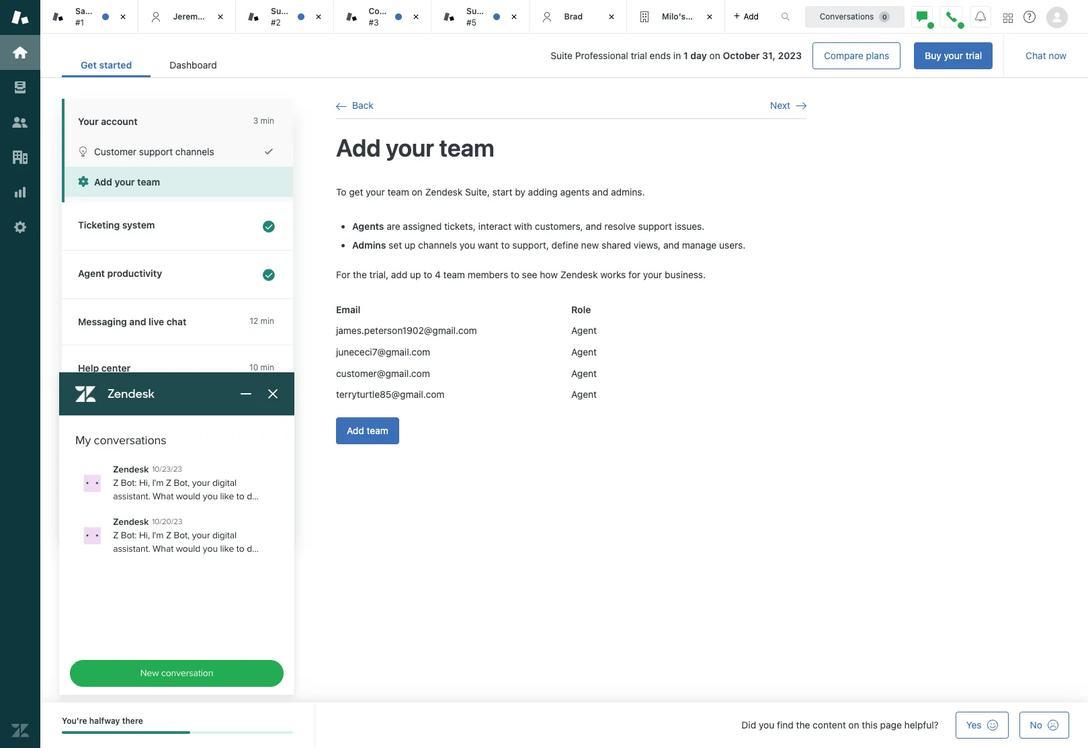 Task type: describe. For each thing, give the bounding box(es) containing it.
1 vertical spatial channels
[[418, 239, 457, 251]]

works
[[601, 269, 626, 281]]

content-title region
[[336, 133, 807, 164]]

resolve
[[605, 221, 636, 232]]

#2
[[271, 17, 281, 27]]

close image inside jeremy miller tab
[[214, 10, 227, 24]]

content
[[813, 720, 846, 731]]

dashboard
[[170, 59, 217, 71]]

you're
[[62, 716, 87, 726]]

your account heading
[[62, 99, 293, 137]]

admins set up channels you want to support, define new shared views, and manage users.
[[352, 239, 746, 251]]

region containing to get your team on zendesk suite, start by adding agents and admins.
[[336, 185, 807, 460]]

and left live
[[129, 316, 146, 327]]

suite,
[[465, 186, 490, 197]]

no button
[[1020, 712, 1070, 739]]

compare plans button
[[813, 42, 901, 69]]

3
[[253, 116, 258, 126]]

started
[[99, 59, 132, 71]]

#5
[[467, 17, 477, 27]]

the inside footer
[[797, 720, 811, 731]]

professional
[[575, 50, 629, 61]]

admins.
[[611, 186, 645, 197]]

footer containing did you find the content on this page helpful?
[[40, 703, 1089, 748]]

chat now
[[1026, 50, 1067, 61]]

find
[[777, 720, 794, 731]]

brad
[[565, 11, 583, 21]]

notifications image
[[976, 11, 986, 22]]

add for add team button
[[347, 425, 364, 436]]

your inside button
[[944, 50, 964, 61]]

zendesk support image
[[11, 9, 29, 26]]

team inside "content-title" region
[[440, 133, 495, 162]]

productivity
[[107, 268, 162, 279]]

#5 tab
[[432, 0, 530, 34]]

close image for #5
[[507, 10, 521, 24]]

min for help center
[[261, 362, 274, 373]]

close image for #2
[[312, 10, 325, 24]]

want
[[478, 239, 499, 251]]

buy your trial button
[[915, 42, 993, 69]]

yes
[[967, 720, 982, 731]]

10
[[250, 362, 258, 373]]

page
[[881, 720, 902, 731]]

yes button
[[956, 712, 1009, 739]]

now
[[1049, 50, 1067, 61]]

12 min
[[250, 316, 274, 326]]

helpful?
[[905, 720, 939, 731]]

set
[[389, 239, 402, 251]]

get started image
[[11, 44, 29, 61]]

terryturtle85@gmail.com
[[336, 389, 445, 400]]

0 vertical spatial on
[[710, 50, 721, 61]]

role
[[572, 304, 591, 315]]

and right "views," on the right top of page
[[664, 239, 680, 251]]

tab containing contact
[[334, 0, 432, 34]]

your account
[[78, 116, 138, 127]]

and right agents at the top of the page
[[593, 186, 609, 197]]

users.
[[720, 239, 746, 251]]

ticketing
[[78, 219, 120, 231]]

0 horizontal spatial you
[[460, 239, 475, 251]]

1 horizontal spatial to
[[501, 239, 510, 251]]

plans
[[867, 50, 890, 61]]

3 min
[[253, 116, 274, 126]]

customer support channels
[[94, 146, 214, 157]]

agent for terryturtle85@gmail.com
[[572, 389, 597, 400]]

2 horizontal spatial to
[[511, 269, 520, 281]]

chat now button
[[1016, 42, 1078, 69]]

0 horizontal spatial on
[[412, 186, 423, 197]]

add your team inside button
[[94, 176, 160, 188]]

adding
[[528, 186, 558, 197]]

back button
[[336, 100, 374, 112]]

brad tab
[[530, 0, 627, 34]]

on inside footer
[[849, 720, 860, 731]]

messaging and live chat
[[78, 316, 187, 327]]

get
[[81, 59, 97, 71]]

#3
[[369, 17, 379, 27]]

trial for professional
[[631, 50, 647, 61]]

support,
[[513, 239, 549, 251]]

1 close image from the left
[[410, 10, 423, 24]]

suite professional trial ends in 1 day on october 31, 2023
[[551, 50, 802, 61]]

get
[[349, 186, 363, 197]]

center
[[101, 362, 131, 374]]

add your team button
[[65, 167, 293, 197]]

1 vertical spatial up
[[410, 269, 421, 281]]

business.
[[665, 269, 706, 281]]

next button
[[771, 100, 807, 112]]

add inside region
[[391, 269, 408, 281]]

views image
[[11, 79, 29, 96]]

this
[[862, 720, 878, 731]]

conversations button
[[806, 6, 905, 27]]

system
[[122, 219, 155, 231]]

day
[[691, 50, 707, 61]]

admins
[[352, 239, 386, 251]]

0 vertical spatial the
[[353, 269, 367, 281]]

for the trial, add up to 4 team members to see how zendesk works for your business.
[[336, 269, 706, 281]]

junececi7@gmail.com
[[336, 346, 431, 358]]

zendesk image
[[11, 722, 29, 740]]

support inside customer support channels button
[[139, 146, 173, 157]]

2 heading from the top
[[62, 438, 293, 485]]

october
[[723, 50, 760, 61]]

contact
[[369, 6, 400, 16]]

organizations image
[[11, 149, 29, 166]]

chat
[[1026, 50, 1047, 61]]

dashboard tab
[[151, 52, 236, 77]]

you inside footer
[[759, 720, 775, 731]]

close image inside the brad tab
[[605, 10, 619, 24]]

0 horizontal spatial to
[[424, 269, 433, 281]]

admin image
[[11, 219, 29, 236]]

are
[[387, 221, 401, 232]]

agent inside "dropdown button"
[[78, 268, 105, 279]]

miller
[[205, 11, 227, 21]]

help center
[[78, 362, 131, 374]]

you're halfway there
[[62, 716, 143, 726]]

ends
[[650, 50, 671, 61]]

#2 tab
[[236, 0, 334, 34]]



Task type: locate. For each thing, give the bounding box(es) containing it.
1
[[684, 50, 688, 61]]

customers,
[[535, 221, 583, 232]]

suite
[[551, 50, 573, 61]]

zendesk products image
[[1004, 13, 1013, 23]]

no
[[1031, 720, 1043, 731]]

min right 10
[[261, 362, 274, 373]]

add inside region
[[347, 425, 364, 436]]

agent for customer@gmail.com
[[572, 368, 597, 379]]

you
[[460, 239, 475, 251], [759, 720, 775, 731]]

#1
[[75, 17, 84, 27]]

assigned
[[403, 221, 442, 232]]

2 min from the top
[[261, 316, 274, 326]]

support up 'add your team' button
[[139, 146, 173, 157]]

agents
[[561, 186, 590, 197]]

agent productivity button
[[62, 251, 290, 299]]

progress bar image
[[62, 732, 190, 735]]

2 horizontal spatial on
[[849, 720, 860, 731]]

0 horizontal spatial add your team
[[94, 176, 160, 188]]

close image right #2
[[312, 10, 325, 24]]

close image right #5
[[507, 10, 521, 24]]

October 31, 2023 text field
[[723, 50, 802, 61]]

add inside popup button
[[744, 11, 759, 21]]

agent for junececi7@gmail.com
[[572, 346, 597, 358]]

to right want
[[501, 239, 510, 251]]

on up assigned
[[412, 186, 423, 197]]

live
[[149, 316, 164, 327]]

min inside your account heading
[[261, 116, 274, 126]]

min right 12
[[261, 316, 274, 326]]

team down the terryturtle85@gmail.com on the bottom of page
[[367, 425, 389, 436]]

agents
[[352, 221, 384, 232]]

define
[[552, 239, 579, 251]]

jeremy
[[173, 11, 202, 21]]

1 horizontal spatial on
[[710, 50, 721, 61]]

0 horizontal spatial channels
[[175, 146, 214, 157]]

new
[[581, 239, 599, 251]]

2 vertical spatial on
[[849, 720, 860, 731]]

and up new
[[586, 221, 602, 232]]

members
[[468, 269, 508, 281]]

reporting image
[[11, 184, 29, 201]]

close image inside "#2" tab
[[312, 10, 325, 24]]

0 vertical spatial add
[[744, 11, 759, 21]]

team up are
[[388, 186, 409, 197]]

close image for #1
[[116, 10, 129, 24]]

team down customer support channels
[[137, 176, 160, 188]]

channels inside button
[[175, 146, 214, 157]]

tab
[[334, 0, 432, 34], [627, 0, 725, 34]]

halfway
[[89, 716, 120, 726]]

add team button
[[336, 417, 399, 444]]

add down the terryturtle85@gmail.com on the bottom of page
[[347, 425, 364, 436]]

min for messaging and live chat
[[261, 316, 274, 326]]

0 vertical spatial channels
[[175, 146, 214, 157]]

region
[[336, 185, 807, 460]]

3 min from the top
[[261, 362, 274, 373]]

0 vertical spatial up
[[405, 239, 416, 251]]

zendesk
[[425, 186, 463, 197], [561, 269, 598, 281]]

1 vertical spatial on
[[412, 186, 423, 197]]

2 trial from the left
[[966, 50, 983, 61]]

customer@gmail.com
[[336, 368, 430, 379]]

buy
[[925, 50, 942, 61]]

conversations
[[820, 11, 874, 21]]

add
[[336, 133, 381, 162], [94, 176, 112, 188], [347, 425, 364, 436]]

trial for your
[[966, 50, 983, 61]]

get help image
[[1024, 11, 1036, 23]]

next
[[771, 100, 791, 111]]

1 horizontal spatial support
[[639, 221, 672, 232]]

1 tab from the left
[[334, 0, 432, 34]]

contact #3
[[369, 6, 400, 27]]

agent productivity
[[78, 268, 162, 279]]

3 close image from the left
[[312, 10, 325, 24]]

10 min
[[250, 362, 274, 373]]

views,
[[634, 239, 661, 251]]

min right 3
[[261, 116, 274, 126]]

on left this on the right bottom
[[849, 720, 860, 731]]

your inside "content-title" region
[[386, 133, 434, 162]]

the right find on the bottom of page
[[797, 720, 811, 731]]

agents are assigned tickets, interact with customers, and resolve support issues.
[[352, 221, 705, 232]]

how
[[540, 269, 558, 281]]

1 horizontal spatial add your team
[[336, 133, 495, 162]]

add button
[[725, 0, 767, 33]]

chat
[[167, 316, 187, 327]]

add down back button
[[336, 133, 381, 162]]

1 vertical spatial add your team
[[94, 176, 160, 188]]

0 horizontal spatial zendesk
[[425, 186, 463, 197]]

in
[[674, 50, 681, 61]]

issues.
[[675, 221, 705, 232]]

2 horizontal spatial close image
[[703, 10, 716, 24]]

your
[[78, 116, 99, 127]]

add for "content-title" region
[[336, 133, 381, 162]]

did
[[742, 720, 757, 731]]

12
[[250, 316, 258, 326]]

team up suite,
[[440, 133, 495, 162]]

1 vertical spatial support
[[639, 221, 672, 232]]

messaging
[[78, 316, 127, 327]]

add up october
[[744, 11, 759, 21]]

interact
[[479, 221, 512, 232]]

there
[[122, 716, 143, 726]]

0 vertical spatial you
[[460, 239, 475, 251]]

0 horizontal spatial tab
[[334, 0, 432, 34]]

close image left add popup button
[[703, 10, 716, 24]]

1 vertical spatial min
[[261, 316, 274, 326]]

agent for james.peterson1902@gmail.com
[[572, 325, 597, 336]]

tab list containing get started
[[62, 52, 236, 77]]

add your team inside "content-title" region
[[336, 133, 495, 162]]

3 close image from the left
[[703, 10, 716, 24]]

add
[[744, 11, 759, 21], [391, 269, 408, 281]]

2023
[[778, 50, 802, 61]]

trial down notifications image
[[966, 50, 983, 61]]

1 horizontal spatial the
[[797, 720, 811, 731]]

close image right jeremy
[[214, 10, 227, 24]]

agent
[[78, 268, 105, 279], [572, 325, 597, 336], [572, 346, 597, 358], [572, 368, 597, 379], [572, 389, 597, 400]]

on right day
[[710, 50, 721, 61]]

2 vertical spatial add
[[347, 425, 364, 436]]

tab list
[[62, 52, 236, 77]]

zendesk left suite,
[[425, 186, 463, 197]]

manage
[[682, 239, 717, 251]]

0 vertical spatial support
[[139, 146, 173, 157]]

0 vertical spatial add
[[336, 133, 381, 162]]

0 horizontal spatial support
[[139, 146, 173, 157]]

1 horizontal spatial channels
[[418, 239, 457, 251]]

customers image
[[11, 114, 29, 131]]

see
[[522, 269, 538, 281]]

team
[[440, 133, 495, 162], [137, 176, 160, 188], [388, 186, 409, 197], [444, 269, 465, 281], [367, 425, 389, 436]]

customer
[[94, 146, 137, 157]]

main element
[[0, 0, 40, 748]]

the right for
[[353, 269, 367, 281]]

1 horizontal spatial add
[[744, 11, 759, 21]]

1 horizontal spatial tab
[[627, 0, 725, 34]]

#1 tab
[[40, 0, 138, 34]]

1 heading from the top
[[62, 392, 293, 438]]

the
[[353, 269, 367, 281], [797, 720, 811, 731]]

your
[[944, 50, 964, 61], [386, 133, 434, 162], [115, 176, 135, 188], [366, 186, 385, 197], [643, 269, 663, 281]]

to
[[501, 239, 510, 251], [424, 269, 433, 281], [511, 269, 520, 281]]

trial left the ends
[[631, 50, 647, 61]]

0 horizontal spatial trial
[[631, 50, 647, 61]]

jeremy miller
[[173, 11, 227, 21]]

heading
[[62, 392, 293, 438], [62, 438, 293, 485], [62, 485, 293, 534]]

1 min from the top
[[261, 116, 274, 126]]

2 tab from the left
[[627, 0, 725, 34]]

section containing suite professional trial ends in
[[247, 42, 993, 69]]

to get your team on zendesk suite, start by adding agents and admins.
[[336, 186, 645, 197]]

4 close image from the left
[[507, 10, 521, 24]]

1 horizontal spatial zendesk
[[561, 269, 598, 281]]

channels up 'add your team' button
[[175, 146, 214, 157]]

support inside region
[[639, 221, 672, 232]]

to left the see
[[511, 269, 520, 281]]

close image
[[410, 10, 423, 24], [605, 10, 619, 24], [703, 10, 716, 24]]

close image right #1
[[116, 10, 129, 24]]

customer support channels button
[[65, 137, 293, 167]]

close image right 'brad'
[[605, 10, 619, 24]]

0 horizontal spatial close image
[[410, 10, 423, 24]]

0 horizontal spatial the
[[353, 269, 367, 281]]

1 horizontal spatial close image
[[605, 10, 619, 24]]

1 vertical spatial zendesk
[[561, 269, 598, 281]]

1 trial from the left
[[631, 50, 647, 61]]

team right 4
[[444, 269, 465, 281]]

you right "did"
[[759, 720, 775, 731]]

add right trial,
[[391, 269, 408, 281]]

your inside button
[[115, 176, 135, 188]]

close image inside #5 "tab"
[[507, 10, 521, 24]]

section
[[247, 42, 993, 69]]

min for your account
[[261, 116, 274, 126]]

with
[[514, 221, 533, 232]]

1 vertical spatial add
[[391, 269, 408, 281]]

up
[[405, 239, 416, 251], [410, 269, 421, 281]]

get started
[[81, 59, 132, 71]]

0 vertical spatial min
[[261, 116, 274, 126]]

4
[[435, 269, 441, 281]]

ticketing system button
[[62, 202, 290, 250]]

button displays agent's chat status as online. image
[[917, 11, 928, 22]]

min
[[261, 116, 274, 126], [261, 316, 274, 326], [261, 362, 274, 373]]

trial,
[[370, 269, 389, 281]]

zendesk right how
[[561, 269, 598, 281]]

2 close image from the left
[[214, 10, 227, 24]]

for
[[336, 269, 350, 281]]

ticketing system
[[78, 219, 155, 231]]

you down the tickets,
[[460, 239, 475, 251]]

close image right contact #3
[[410, 10, 423, 24]]

close image inside #1 tab
[[116, 10, 129, 24]]

jeremy miller tab
[[138, 0, 236, 34]]

compare plans
[[824, 50, 890, 61]]

channels down assigned
[[418, 239, 457, 251]]

1 vertical spatial you
[[759, 720, 775, 731]]

3 heading from the top
[[62, 485, 293, 534]]

1 horizontal spatial trial
[[966, 50, 983, 61]]

buy your trial
[[925, 50, 983, 61]]

support up "views," on the right top of page
[[639, 221, 672, 232]]

add inside "content-title" region
[[336, 133, 381, 162]]

1 vertical spatial the
[[797, 720, 811, 731]]

1 horizontal spatial you
[[759, 720, 775, 731]]

email
[[336, 304, 361, 315]]

footer
[[40, 703, 1089, 748]]

close image
[[116, 10, 129, 24], [214, 10, 227, 24], [312, 10, 325, 24], [507, 10, 521, 24]]

for
[[629, 269, 641, 281]]

did you find the content on this page helpful?
[[742, 720, 939, 731]]

tabs tab list
[[40, 0, 767, 34]]

to
[[336, 186, 347, 197]]

add down customer
[[94, 176, 112, 188]]

31,
[[763, 50, 776, 61]]

trial inside button
[[966, 50, 983, 61]]

and
[[593, 186, 609, 197], [586, 221, 602, 232], [664, 239, 680, 251], [129, 316, 146, 327]]

0 vertical spatial zendesk
[[425, 186, 463, 197]]

0 horizontal spatial add
[[391, 269, 408, 281]]

to left 4
[[424, 269, 433, 281]]

1 close image from the left
[[116, 10, 129, 24]]

2 vertical spatial min
[[261, 362, 274, 373]]

up left 4
[[410, 269, 421, 281]]

2 close image from the left
[[605, 10, 619, 24]]

1 vertical spatial add
[[94, 176, 112, 188]]

up right set
[[405, 239, 416, 251]]

0 vertical spatial add your team
[[336, 133, 495, 162]]

progress-bar progress bar
[[62, 732, 293, 735]]



Task type: vqa. For each thing, say whether or not it's contained in the screenshot.
the top Recently solved tickets
no



